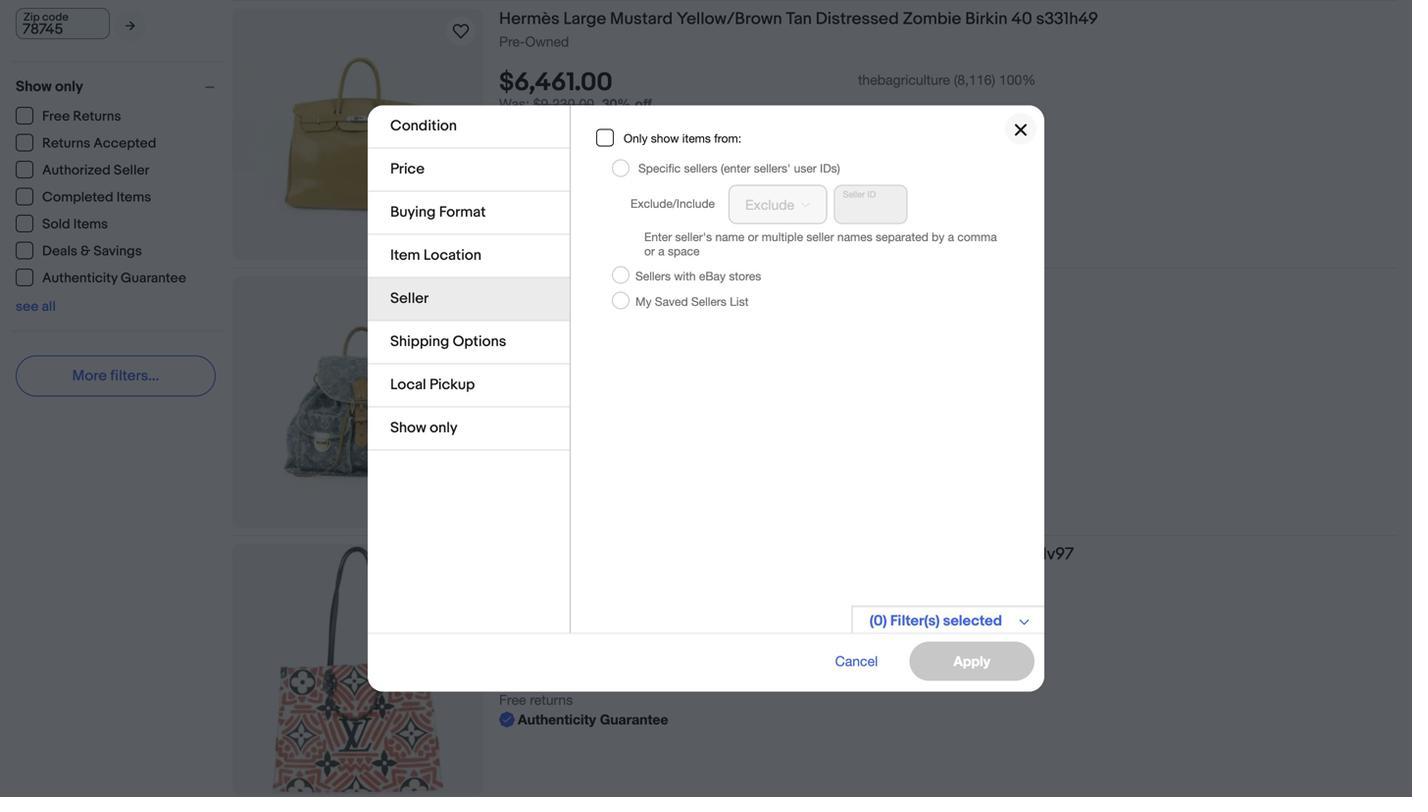 Task type: vqa. For each thing, say whether or not it's contained in the screenshot.
SOME
no



Task type: describe. For each thing, give the bounding box(es) containing it.
returns inside 6h 39m left or best offer free shipping free returns
[[530, 425, 573, 441]]

price
[[391, 160, 425, 178]]

apply within filter image
[[126, 19, 135, 32]]

dos
[[788, 277, 818, 297]]

10m
[[568, 634, 596, 650]]

0
[[499, 634, 507, 650]]

watchers
[[519, 194, 579, 210]]

was:
[[499, 96, 530, 112]]

thebagriculture for thebagriculture (8,116) 100% was: $9,230.00 30% off or best offer free shipping free returns authenticity guarantee 27 watchers
[[859, 72, 951, 88]]

accepted
[[93, 135, 156, 152]]

or inside 6h 39m left or best offer free shipping free returns
[[499, 385, 512, 402]]

shipping
[[391, 333, 450, 351]]

best inside thebagriculture (8,116) 100% was: $9,230.00 30% off or best offer free shipping free returns authenticity guarantee 27 watchers
[[516, 115, 544, 132]]

buying
[[391, 204, 436, 221]]

shipping inside 6h 39m left or best offer free shipping free returns
[[530, 405, 583, 421]]

off
[[635, 96, 652, 112]]

completed items
[[42, 189, 151, 206]]

gm for 2way
[[907, 545, 935, 565]]

see all button
[[16, 299, 56, 315]]

more filters... button
[[16, 356, 216, 397]]

items for sold items
[[73, 216, 108, 233]]

guarantee inside free returns authenticity guarantee
[[600, 712, 669, 728]]

monogram inside 'louis vuitton  monogram denim sac a dos gm backpack 934lvs415 pre-owned'
[[602, 277, 685, 297]]

show only button
[[16, 78, 224, 96]]

authenticity guarantee
[[42, 270, 186, 287]]

1 vertical spatial returns
[[42, 135, 90, 152]]

(8,116) for thebagriculture (8,116) 100% was: $9,230.00 30% off or best offer free shipping free returns authenticity guarantee 27 watchers
[[955, 72, 996, 88]]

buying format
[[391, 204, 486, 221]]

large
[[564, 9, 607, 29]]

cancel
[[836, 654, 878, 670]]

910lv97
[[1018, 545, 1075, 565]]

returns accepted link
[[16, 134, 157, 152]]

6h 39m left or best offer free shipping free returns
[[499, 366, 621, 441]]

distressed
[[816, 9, 900, 29]]

free returns
[[42, 108, 121, 125]]

red
[[663, 545, 694, 565]]

sold
[[42, 216, 70, 233]]

see all
[[16, 299, 56, 315]]

hermès large mustard yellow/brown tan distressed zombie birkin 40 s331h49 heading
[[499, 9, 1099, 29]]

location
[[424, 247, 482, 264]]

see
[[16, 299, 39, 315]]

0 vertical spatial only
[[55, 78, 83, 96]]

1 authenticity guarantee text field from the top
[[499, 173, 669, 193]]

tote
[[981, 545, 1014, 565]]

only
[[624, 131, 648, 145]]

owned for $5,370.00
[[525, 301, 569, 317]]

tab list inside dialog
[[368, 105, 570, 451]]

apply button
[[910, 642, 1035, 681]]

format
[[439, 204, 486, 221]]

authorized seller
[[42, 162, 149, 179]]

deals & savings link
[[16, 242, 143, 260]]

05:16
[[671, 634, 705, 650]]

more filters...
[[72, 367, 159, 385]]

show only inside dialog
[[391, 419, 458, 437]]

2 authenticity guarantee text field from the top
[[499, 711, 669, 730]]

pickup
[[430, 376, 475, 394]]

zombie
[[903, 9, 962, 29]]

louis vuitton limited red monogram crafty onthego gm 2way tote 910lv97 heading
[[499, 545, 1075, 565]]

pre- for $6,461.00
[[499, 33, 525, 50]]

returns inside free returns authenticity guarantee
[[530, 692, 573, 709]]

40
[[1012, 9, 1033, 29]]

dialog containing condition
[[0, 0, 1413, 798]]

guarantee inside authenticity guarantee "link"
[[121, 270, 186, 287]]

30%
[[602, 96, 631, 112]]

s331h49
[[1037, 9, 1099, 29]]

backpack
[[854, 277, 929, 297]]

free returns link
[[16, 107, 122, 125]]

bids
[[511, 634, 537, 650]]

local pickup
[[391, 376, 475, 394]]

pre- for $5,370.00
[[499, 301, 525, 317]]

(0) filter(s) selected
[[870, 613, 1003, 630]]

louis vuitton  monogram denim sac a dos gm backpack 934lvs415 link
[[499, 277, 1397, 301]]

crafty
[[784, 545, 832, 565]]

or inside thebagriculture (8,116) 100% was: $9,230.00 30% off or best offer free shipping free returns authenticity guarantee 27 watchers
[[499, 115, 512, 132]]

0 horizontal spatial show
[[16, 78, 52, 96]]

item
[[391, 247, 420, 264]]

a
[[775, 277, 784, 297]]

0 horizontal spatial show only
[[16, 78, 83, 96]]

(today
[[624, 634, 667, 650]]

louis vuitton  monogram denim sac a dos gm backpack 934lvs415 pre-owned
[[499, 277, 1009, 317]]

7h
[[549, 634, 564, 650]]

27
[[499, 194, 515, 210]]

(0) filter(s) selected button
[[852, 606, 1045, 635]]

sold items
[[42, 216, 108, 233]]

item location
[[391, 247, 482, 264]]

2way
[[939, 545, 977, 565]]

thebagriculture (8,116) 100% was: $9,230.00 30% off or best offer free shipping free returns authenticity guarantee 27 watchers
[[499, 72, 1036, 210]]

hermès
[[499, 9, 560, 29]]

savings
[[94, 243, 142, 260]]

louis for louis vuitton  monogram denim sac a dos gm backpack 934lvs415 pre-owned
[[499, 277, 540, 297]]

934lvs415
[[933, 277, 1009, 297]]

louis for louis vuitton limited red monogram crafty onthego gm 2way tote 910lv97
[[499, 545, 540, 565]]

vuitton for limited
[[543, 545, 598, 565]]



Task type: locate. For each thing, give the bounding box(es) containing it.
100% down 'tote' at the bottom right
[[1000, 608, 1036, 624]]

only
[[55, 78, 83, 96], [430, 419, 458, 437]]

items down authorized seller
[[117, 189, 151, 206]]

authenticity
[[518, 174, 596, 191], [42, 270, 118, 287], [518, 712, 596, 728]]

1 owned from the top
[[525, 33, 569, 50]]

only show items from:
[[624, 131, 742, 145]]

1 vertical spatial 100%
[[1000, 608, 1036, 624]]

$5,370.00
[[499, 336, 617, 366]]

gm for backpack
[[822, 277, 850, 297]]

6h
[[549, 366, 564, 382]]

1 (8,116) from the top
[[955, 72, 996, 88]]

0 vertical spatial show
[[16, 78, 52, 96]]

condition
[[391, 117, 457, 135]]

or down was:
[[499, 115, 512, 132]]

(8,116) inside thebagriculture (8,116) 100% 0 bids · 7h 10m left (today 05:16 pm)
[[955, 608, 996, 624]]

best down the $5,370.00
[[516, 385, 544, 402]]

pre- inside hermès large mustard yellow/brown tan distressed zombie birkin 40 s331h49 pre-owned
[[499, 33, 525, 50]]

1 vertical spatial pre-
[[499, 301, 525, 317]]

cancel button
[[814, 642, 900, 681]]

1 left from the top
[[600, 366, 621, 382]]

0 vertical spatial authenticity
[[518, 174, 596, 191]]

0 vertical spatial authenticity guarantee text field
[[499, 173, 669, 193]]

thebagriculture up cancel
[[859, 608, 951, 624]]

returns down '7h'
[[530, 692, 573, 709]]

owned inside hermès large mustard yellow/brown tan distressed zombie birkin 40 s331h49 pre-owned
[[525, 33, 569, 50]]

1 horizontal spatial only
[[430, 419, 458, 437]]

thebagriculture inside thebagriculture (8,116) 100% was: $9,230.00 30% off or best offer free shipping free returns authenticity guarantee 27 watchers
[[859, 72, 951, 88]]

2 pre- from the top
[[499, 301, 525, 317]]

best down was:
[[516, 115, 544, 132]]

(8,116) for thebagriculture (8,116) 100% 0 bids · 7h 10m left (today 05:16 pm)
[[955, 608, 996, 624]]

louis inside 'louis vuitton  monogram denim sac a dos gm backpack 934lvs415 pre-owned'
[[499, 277, 540, 297]]

&
[[81, 243, 91, 260]]

(8,116) down birkin
[[955, 72, 996, 88]]

louis vuitton  monogram denim sac a dos gm backpack 934lvs415 heading
[[499, 277, 1009, 297]]

vuitton for monogram
[[543, 277, 598, 297]]

0 horizontal spatial gm
[[822, 277, 850, 297]]

monogram left denim
[[602, 277, 685, 297]]

left inside 6h 39m left or best offer free shipping free returns
[[600, 366, 621, 382]]

$6,150.00
[[499, 604, 611, 634]]

gm
[[822, 277, 850, 297], [907, 545, 935, 565]]

louis vuitton limited red monogram crafty onthego gm 2way tote 910lv97 image
[[270, 545, 446, 796]]

pre- down hermès on the left of page
[[499, 33, 525, 50]]

returns up returns accepted
[[73, 108, 121, 125]]

show only up free returns link
[[16, 78, 83, 96]]

1 vertical spatial (8,116)
[[955, 608, 996, 624]]

Authenticity Guarantee text field
[[499, 173, 669, 193], [499, 711, 669, 730]]

filter(s)
[[891, 613, 940, 630]]

returns inside thebagriculture (8,116) 100% was: $9,230.00 30% off or best offer free shipping free returns authenticity guarantee 27 watchers
[[530, 155, 573, 171]]

limited
[[602, 545, 659, 565]]

2 best from the top
[[516, 385, 544, 402]]

$9,230.00
[[534, 96, 595, 112]]

seller
[[114, 162, 149, 179], [391, 290, 429, 308]]

offer inside thebagriculture (8,116) 100% was: $9,230.00 30% off or best offer free shipping free returns authenticity guarantee 27 watchers
[[548, 115, 578, 132]]

more
[[72, 367, 107, 385]]

(8,116) up apply
[[955, 608, 996, 624]]

vuitton
[[543, 277, 598, 297], [543, 545, 598, 565]]

100% inside thebagriculture (8,116) 100% 0 bids · 7h 10m left (today 05:16 pm)
[[1000, 608, 1036, 624]]

guarantee
[[600, 174, 669, 191], [121, 270, 186, 287], [600, 712, 669, 728]]

deals & savings
[[42, 243, 142, 260]]

0 vertical spatial guarantee
[[600, 174, 669, 191]]

louis up options
[[499, 277, 540, 297]]

1 vertical spatial monogram
[[698, 545, 781, 565]]

3 returns from the top
[[530, 692, 573, 709]]

shipping inside thebagriculture (8,116) 100% was: $9,230.00 30% off or best offer free shipping free returns authenticity guarantee 27 watchers
[[530, 135, 583, 151]]

0 vertical spatial items
[[117, 189, 151, 206]]

thebagriculture inside thebagriculture (8,116) 100% 0 bids · 7h 10m left (today 05:16 pm)
[[859, 608, 951, 624]]

vuitton up the $5,370.00
[[543, 277, 598, 297]]

pm)
[[709, 634, 735, 650]]

completed items link
[[16, 188, 152, 206]]

2 vertical spatial authenticity
[[518, 712, 596, 728]]

show
[[651, 131, 679, 145]]

2 louis from the top
[[499, 545, 540, 565]]

None text field
[[16, 8, 110, 39]]

left right 10m
[[600, 634, 621, 650]]

owned inside 'louis vuitton  monogram denim sac a dos gm backpack 934lvs415 pre-owned'
[[525, 301, 569, 317]]

returns
[[530, 155, 573, 171], [530, 425, 573, 441], [530, 692, 573, 709]]

1 vertical spatial best
[[516, 385, 544, 402]]

2 vuitton from the top
[[543, 545, 598, 565]]

louis vuitton limited red monogram crafty onthego gm 2way tote 910lv97 link
[[499, 545, 1397, 569]]

thebagriculture for thebagriculture (8,116) 100% 0 bids · 7h 10m left (today 05:16 pm)
[[859, 608, 951, 624]]

1 vertical spatial thebagriculture
[[859, 608, 951, 624]]

shipping down the 6h at the top left
[[530, 405, 583, 421]]

local
[[391, 376, 427, 394]]

1 vertical spatial show
[[391, 419, 427, 437]]

all
[[42, 299, 56, 315]]

0 vertical spatial show only
[[16, 78, 83, 96]]

authenticity inside "link"
[[42, 270, 118, 287]]

left inside thebagriculture (8,116) 100% 0 bids · 7h 10m left (today 05:16 pm)
[[600, 634, 621, 650]]

seller down "item"
[[391, 290, 429, 308]]

gm left '2way'
[[907, 545, 935, 565]]

dialog
[[0, 0, 1413, 798]]

2 left from the top
[[600, 634, 621, 650]]

(0)
[[870, 613, 888, 630]]

tab list containing condition
[[368, 105, 570, 451]]

2 (8,116) from the top
[[955, 608, 996, 624]]

authenticity down '7h'
[[518, 712, 596, 728]]

2 vertical spatial guarantee
[[600, 712, 669, 728]]

show only down local pickup
[[391, 419, 458, 437]]

2 100% from the top
[[1000, 608, 1036, 624]]

returns down the 6h at the top left
[[530, 425, 573, 441]]

1 vertical spatial owned
[[525, 301, 569, 317]]

$6,461.00
[[499, 68, 613, 98]]

authenticity inside free returns authenticity guarantee
[[518, 712, 596, 728]]

2 or from the top
[[499, 385, 512, 402]]

thebagriculture (8,116) 100% 0 bids · 7h 10m left (today 05:16 pm)
[[499, 608, 1036, 650]]

guarantee down savings
[[121, 270, 186, 287]]

1 vertical spatial gm
[[907, 545, 935, 565]]

offer down $9,230.00
[[548, 115, 578, 132]]

onthego
[[835, 545, 903, 565]]

offer down the 6h at the top left
[[548, 385, 578, 402]]

yellow/brown
[[677, 9, 783, 29]]

1 vertical spatial guarantee
[[121, 270, 186, 287]]

vuitton left the limited
[[543, 545, 598, 565]]

pre- up options
[[499, 301, 525, 317]]

shipping options
[[391, 333, 507, 351]]

1 vertical spatial only
[[430, 419, 458, 437]]

1 or from the top
[[499, 115, 512, 132]]

1 vertical spatial returns
[[530, 425, 573, 441]]

0 vertical spatial (8,116)
[[955, 72, 996, 88]]

1 horizontal spatial seller
[[391, 290, 429, 308]]

returns down free returns link
[[42, 135, 90, 152]]

0 vertical spatial or
[[499, 115, 512, 132]]

sac
[[743, 277, 771, 297]]

1 vertical spatial offer
[[548, 385, 578, 402]]

free
[[42, 108, 70, 125], [499, 135, 526, 151], [499, 155, 526, 171], [499, 405, 526, 421], [499, 425, 526, 441], [499, 692, 526, 709]]

2 owned from the top
[[525, 301, 569, 317]]

1 vertical spatial vuitton
[[543, 545, 598, 565]]

show
[[16, 78, 52, 96], [391, 419, 427, 437]]

options
[[453, 333, 507, 351]]

1 vertical spatial items
[[73, 216, 108, 233]]

1 vertical spatial or
[[499, 385, 512, 402]]

seller down accepted
[[114, 162, 149, 179]]

0 vertical spatial returns
[[73, 108, 121, 125]]

only down pickup
[[430, 419, 458, 437]]

offer
[[548, 115, 578, 132], [548, 385, 578, 402]]

0 vertical spatial offer
[[548, 115, 578, 132]]

vuitton inside 'louis vuitton  monogram denim sac a dos gm backpack 934lvs415 pre-owned'
[[543, 277, 598, 297]]

1 vertical spatial louis
[[499, 545, 540, 565]]

authenticity inside thebagriculture (8,116) 100% was: $9,230.00 30% off or best offer free shipping free returns authenticity guarantee 27 watchers
[[518, 174, 596, 191]]

offer inside 6h 39m left or best offer free shipping free returns
[[548, 385, 578, 402]]

guarantee inside thebagriculture (8,116) 100% was: $9,230.00 30% off or best offer free shipping free returns authenticity guarantee 27 watchers
[[600, 174, 669, 191]]

owned down hermès on the left of page
[[525, 33, 569, 50]]

100% for thebagriculture (8,116) 100% was: $9,230.00 30% off or best offer free shipping free returns authenticity guarantee 27 watchers
[[1000, 72, 1036, 88]]

pre- inside 'louis vuitton  monogram denim sac a dos gm backpack 934lvs415 pre-owned'
[[499, 301, 525, 317]]

100% for thebagriculture (8,116) 100% 0 bids · 7h 10m left (today 05:16 pm)
[[1000, 608, 1036, 624]]

1 vertical spatial seller
[[391, 290, 429, 308]]

0 horizontal spatial monogram
[[602, 277, 685, 297]]

authorized seller link
[[16, 161, 150, 179]]

0 vertical spatial vuitton
[[543, 277, 598, 297]]

1 horizontal spatial show
[[391, 419, 427, 437]]

1 horizontal spatial gm
[[907, 545, 935, 565]]

items
[[683, 131, 711, 145]]

authenticity guarantee link
[[16, 269, 187, 287]]

thebagriculture
[[859, 72, 951, 88], [859, 608, 951, 624]]

100% down "40"
[[1000, 72, 1036, 88]]

(8,116) inside thebagriculture (8,116) 100% was: $9,230.00 30% off or best offer free shipping free returns authenticity guarantee 27 watchers
[[955, 72, 996, 88]]

louis vuitton  monogram denim sac a dos gm backpack 934lvs415 image
[[233, 319, 484, 486]]

pre-
[[499, 33, 525, 50], [499, 301, 525, 317]]

1 offer from the top
[[548, 115, 578, 132]]

returns accepted
[[42, 135, 156, 152]]

selected
[[944, 613, 1003, 630]]

birkin
[[966, 9, 1008, 29]]

watch hermès large mustard yellow/brown tan distressed zombie birkin 40 s331h49 image
[[449, 20, 473, 43]]

0 vertical spatial gm
[[822, 277, 850, 297]]

owned for $6,461.00
[[525, 33, 569, 50]]

hermès large mustard yellow/brown tan distressed zombie birkin 40 s331h49 image
[[233, 51, 484, 218]]

0 horizontal spatial only
[[55, 78, 83, 96]]

39m
[[568, 366, 596, 382]]

0 vertical spatial monogram
[[602, 277, 685, 297]]

apply
[[954, 654, 991, 670]]

2 offer from the top
[[548, 385, 578, 402]]

returns up the watchers
[[530, 155, 573, 171]]

denim
[[689, 277, 739, 297]]

authenticity up the watchers
[[518, 174, 596, 191]]

0 vertical spatial 100%
[[1000, 72, 1036, 88]]

2 shipping from the top
[[530, 405, 583, 421]]

gm inside 'louis vuitton  monogram denim sac a dos gm backpack 934lvs415 pre-owned'
[[822, 277, 850, 297]]

only up free returns link
[[55, 78, 83, 96]]

1 vertical spatial show only
[[391, 419, 458, 437]]

shipping down $9,230.00
[[530, 135, 583, 151]]

0 vertical spatial left
[[600, 366, 621, 382]]

0 vertical spatial returns
[[530, 155, 573, 171]]

authenticity down &
[[42, 270, 118, 287]]

left right 39m
[[600, 366, 621, 382]]

100%
[[1000, 72, 1036, 88], [1000, 608, 1036, 624]]

mustard
[[610, 9, 673, 29]]

items for completed items
[[117, 189, 151, 206]]

guarantee down 'only'
[[600, 174, 669, 191]]

0 vertical spatial seller
[[114, 162, 149, 179]]

1 horizontal spatial items
[[117, 189, 151, 206]]

louis up $6,150.00
[[499, 545, 540, 565]]

0 vertical spatial louis
[[499, 277, 540, 297]]

items up deals & savings
[[73, 216, 108, 233]]

best inside 6h 39m left or best offer free shipping free returns
[[516, 385, 544, 402]]

1 best from the top
[[516, 115, 544, 132]]

seller inside "link"
[[114, 162, 149, 179]]

hermès large mustard yellow/brown tan distressed zombie birkin 40 s331h49 pre-owned
[[499, 9, 1099, 50]]

0 vertical spatial shipping
[[530, 135, 583, 151]]

monogram right the red
[[698, 545, 781, 565]]

1 100% from the top
[[1000, 72, 1036, 88]]

1 vertical spatial authenticity guarantee text field
[[499, 711, 669, 730]]

filters...
[[110, 367, 159, 385]]

0 horizontal spatial items
[[73, 216, 108, 233]]

show down local
[[391, 419, 427, 437]]

or right pickup
[[499, 385, 512, 402]]

1 louis from the top
[[499, 277, 540, 297]]

seller inside "tab list"
[[391, 290, 429, 308]]

1 vertical spatial authenticity
[[42, 270, 118, 287]]

2 thebagriculture from the top
[[859, 608, 951, 624]]

1 returns from the top
[[530, 155, 573, 171]]

guarantee down (today
[[600, 712, 669, 728]]

1 pre- from the top
[[499, 33, 525, 50]]

show up free returns link
[[16, 78, 52, 96]]

owned up the $5,370.00
[[525, 301, 569, 317]]

deals
[[42, 243, 78, 260]]

100% inside thebagriculture (8,116) 100% was: $9,230.00 30% off or best offer free shipping free returns authenticity guarantee 27 watchers
[[1000, 72, 1036, 88]]

0 horizontal spatial seller
[[114, 162, 149, 179]]

1 thebagriculture from the top
[[859, 72, 951, 88]]

authenticity guarantee text field up the watchers
[[499, 173, 669, 193]]

tab list
[[368, 105, 570, 451]]

tan
[[786, 9, 812, 29]]

authenticity guarantee text field down 10m
[[499, 711, 669, 730]]

1 horizontal spatial monogram
[[698, 545, 781, 565]]

show only
[[16, 78, 83, 96], [391, 419, 458, 437]]

only inside "tab list"
[[430, 419, 458, 437]]

gm right dos
[[822, 277, 850, 297]]

1 vuitton from the top
[[543, 277, 598, 297]]

free inside free returns authenticity guarantee
[[499, 692, 526, 709]]

0 vertical spatial thebagriculture
[[859, 72, 951, 88]]

0 vertical spatial pre-
[[499, 33, 525, 50]]

free returns authenticity guarantee
[[499, 692, 669, 728]]

0 vertical spatial best
[[516, 115, 544, 132]]

thebagriculture down the zombie
[[859, 72, 951, 88]]

2 vertical spatial returns
[[530, 692, 573, 709]]

louis vuitton limited red monogram crafty onthego gm 2way tote 910lv97
[[499, 545, 1075, 565]]

1 horizontal spatial show only
[[391, 419, 458, 437]]

1 vertical spatial shipping
[[530, 405, 583, 421]]

·
[[541, 634, 545, 650]]

1 vertical spatial left
[[600, 634, 621, 650]]

show inside "tab list"
[[391, 419, 427, 437]]

2 returns from the top
[[530, 425, 573, 441]]

authorized
[[42, 162, 111, 179]]

louis
[[499, 277, 540, 297], [499, 545, 540, 565]]

0 vertical spatial owned
[[525, 33, 569, 50]]

1 shipping from the top
[[530, 135, 583, 151]]

completed
[[42, 189, 114, 206]]



